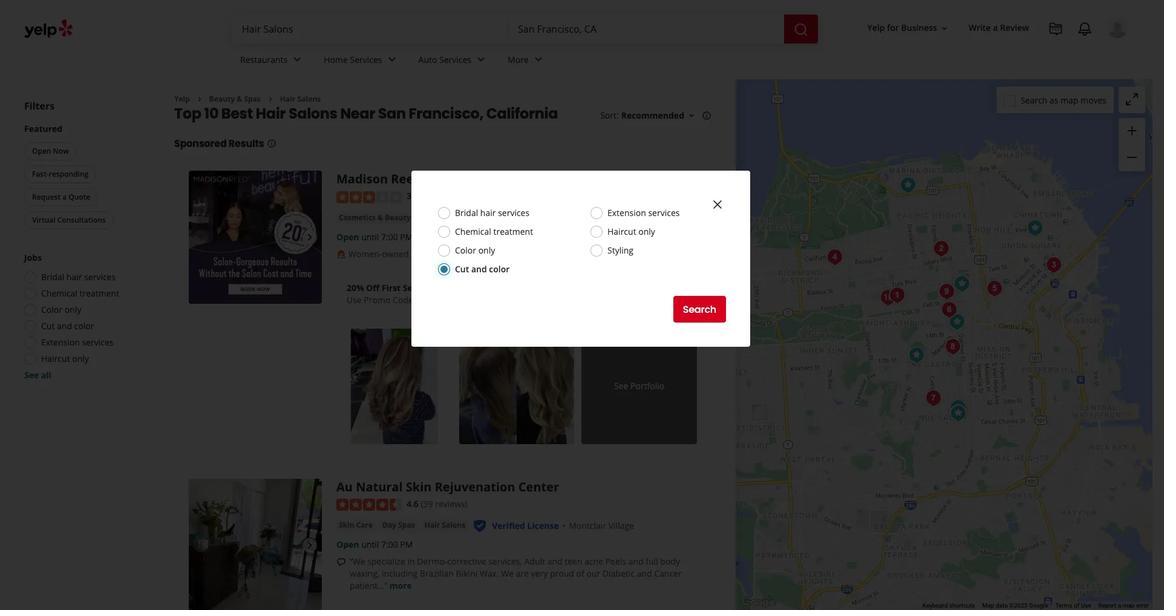 Task type: describe. For each thing, give the bounding box(es) containing it.
slideshow element for au
[[189, 479, 322, 610]]

close image
[[711, 197, 725, 212]]

hair inside search dialog
[[481, 207, 496, 219]]

map region
[[634, 0, 1165, 610]]

(39
[[421, 498, 433, 510]]

google image
[[739, 595, 779, 610]]

hair down restaurants link
[[280, 94, 296, 104]]

professionals
[[519, 248, 572, 260]]

request
[[32, 192, 61, 202]]

san
[[378, 104, 406, 124]]

extension inside search dialog
[[608, 207, 647, 219]]

b parlor image
[[941, 335, 965, 359]]

zoom in image
[[1126, 123, 1140, 138]]

lombard beauty salon image
[[896, 173, 921, 197]]

chemical treatment inside option group
[[41, 288, 119, 299]]

16 women owned v2 image
[[337, 249, 346, 259]]

service
[[403, 282, 433, 294]]

haircut inside search dialog
[[608, 226, 637, 237]]

steel + lacquer image
[[983, 276, 1007, 301]]

madison reed hair color bar - hayes valley link
[[337, 171, 596, 187]]

open for au
[[337, 539, 359, 551]]

open until 7:00 pm for reed
[[337, 231, 413, 243]]

24 chevron down v2 image for more
[[531, 52, 546, 67]]

center
[[519, 479, 560, 495]]

1 vertical spatial color only
[[41, 304, 81, 315]]

keyboard shortcuts
[[923, 603, 976, 609]]

24 verified filled v2 image
[[495, 211, 509, 226]]

styling
[[608, 245, 634, 256]]

adult
[[525, 556, 546, 568]]

save
[[487, 294, 505, 306]]

promo
[[364, 294, 391, 306]]

for
[[888, 22, 900, 34]]

virtual consultations
[[32, 215, 106, 225]]

au natural skin rejuvenation center image
[[189, 479, 322, 610]]

'newclient20'
[[416, 294, 476, 306]]

salon baobao image
[[945, 310, 970, 334]]

see all
[[24, 369, 51, 381]]

madison reed hair color bar - hayes valley
[[337, 171, 596, 187]]

0 horizontal spatial beauty
[[209, 94, 235, 104]]

terms
[[1056, 603, 1073, 609]]

auto services
[[419, 54, 472, 65]]

rejuvenation
[[435, 479, 516, 495]]

open now
[[32, 146, 69, 156]]

a for report
[[1119, 603, 1122, 609]]

user actions element
[[858, 15, 1146, 90]]

au natural skin rejuvenation center
[[337, 479, 560, 495]]

supply
[[413, 212, 437, 223]]

& inside button
[[378, 212, 383, 223]]

beauty & spas
[[209, 94, 261, 104]]

1 vertical spatial cut and color
[[41, 320, 94, 332]]

0 horizontal spatial hair
[[67, 271, 82, 283]]

color inside search dialog
[[489, 263, 510, 275]]

little sparrow salon & barber image
[[886, 283, 910, 307]]

request a quote
[[32, 192, 90, 202]]

yelp for business
[[868, 22, 938, 34]]

including
[[382, 568, 418, 580]]

cancer
[[655, 568, 682, 580]]

1 horizontal spatial of
[[1075, 603, 1080, 609]]

more
[[390, 580, 412, 592]]

consultations
[[57, 215, 106, 225]]

0 horizontal spatial extension
[[41, 337, 80, 348]]

see all button
[[24, 369, 51, 381]]

16 chevron right v2 image for hair salons
[[266, 94, 275, 104]]

day spas link
[[380, 520, 418, 532]]

1 vertical spatial use
[[1082, 603, 1092, 609]]

day
[[383, 520, 397, 531]]

1 vertical spatial hair salons button
[[422, 520, 468, 532]]

0 horizontal spatial color
[[74, 320, 94, 332]]

virtual consultations button
[[24, 211, 114, 229]]

search as map moves
[[1021, 94, 1107, 106]]

brazilian
[[420, 568, 454, 580]]

code
[[393, 294, 413, 306]]

"we specialize in dermo-corrective services. adult and teen acne peels and full body waxing, including brazilian bikini wax. we are very proud of our diabetic and cancer patient…"
[[350, 556, 682, 592]]

16 chevron right v2 image for beauty & spas
[[195, 94, 205, 104]]

cut inside search dialog
[[455, 263, 469, 275]]

enzi hair image
[[905, 343, 929, 367]]

0 vertical spatial valley
[[559, 171, 596, 187]]

top 10 best hair salons near san francisco, california
[[174, 104, 558, 124]]

0 vertical spatial color
[[453, 171, 485, 187]]

1 vertical spatial cut
[[41, 320, 55, 332]]

of inside the "we specialize in dermo-corrective services. adult and teen acne peels and full body waxing, including brazilian bikini wax. we are very proud of our diabetic and cancer patient…"
[[577, 568, 585, 580]]

4.6 (39 reviews)
[[407, 498, 468, 510]]

home services link
[[314, 44, 409, 79]]

near
[[340, 104, 375, 124]]

chemical inside search dialog
[[455, 226, 492, 237]]

skin care
[[339, 520, 373, 531]]

skin care button
[[337, 520, 376, 532]]

yelp for yelp link
[[174, 94, 190, 104]]

care
[[356, 520, 373, 531]]

license for madison reed hair color bar - hayes valley
[[550, 212, 581, 224]]

yelp for business button
[[863, 17, 955, 39]]

extension services inside search dialog
[[608, 207, 680, 219]]

0 vertical spatial 20%
[[347, 282, 364, 294]]

7:00 for natural
[[381, 539, 398, 551]]

see for see all
[[24, 369, 39, 381]]

map for moves
[[1061, 94, 1079, 106]]

corrective
[[448, 556, 487, 568]]

16 speech v2 image
[[337, 558, 346, 567]]

color only inside search dialog
[[455, 245, 495, 256]]

sponsored
[[174, 137, 227, 151]]

previous image for au natural skin rejuvenation center
[[194, 538, 208, 553]]

0 horizontal spatial chemical
[[41, 288, 77, 299]]

0 horizontal spatial treatment
[[80, 288, 119, 299]]

hair right the reed
[[424, 171, 450, 187]]

women-
[[349, 248, 382, 260]]

24 chevron down v2 image for auto services
[[474, 52, 489, 67]]

& inside 20% off first service use promo code 'newclient20' & save 20%
[[478, 294, 484, 306]]

sort:
[[601, 110, 619, 121]]

in
[[408, 556, 415, 568]]

24 verified filled v2 image
[[473, 519, 488, 533]]

2 vertical spatial color
[[41, 304, 62, 315]]

results
[[229, 137, 264, 151]]

chemical treatment inside search dialog
[[455, 226, 534, 237]]

3.2
[[407, 190, 421, 202]]

1 vertical spatial hair salons link
[[444, 212, 490, 224]]

search for search
[[683, 302, 717, 316]]

1 vertical spatial bridal hair services
[[41, 271, 116, 283]]

google
[[1030, 603, 1049, 609]]

cut and color inside search dialog
[[455, 263, 510, 275]]

2 vertical spatial hair salons
[[425, 520, 466, 531]]

next image
[[303, 538, 317, 553]]

california
[[487, 104, 558, 124]]

4.6 star rating image
[[337, 499, 402, 511]]

©2023
[[1010, 603, 1028, 609]]

1 horizontal spatial madison reed hair color bar - hayes valley image
[[950, 272, 975, 296]]

village
[[609, 520, 635, 532]]

search button
[[674, 296, 727, 323]]

1 vertical spatial hayes
[[591, 212, 615, 224]]

0 vertical spatial spas
[[244, 94, 261, 104]]

3.2 star rating image
[[337, 191, 402, 203]]

a for write
[[994, 22, 999, 34]]

verified for center
[[492, 520, 526, 532]]

david james image
[[935, 279, 959, 304]]

bridal hair services inside search dialog
[[455, 207, 530, 219]]

shortcuts
[[950, 603, 976, 609]]

1 vertical spatial 20%
[[507, 294, 524, 306]]

until for au
[[362, 539, 379, 551]]

episode salon & spa image
[[947, 396, 971, 420]]

1 vertical spatial hair salons
[[447, 212, 488, 223]]

-
[[513, 171, 516, 187]]

best
[[222, 104, 253, 124]]

4.6
[[407, 498, 419, 510]]

report a map error
[[1099, 603, 1150, 609]]

0 vertical spatial hair salons
[[280, 94, 321, 104]]

skin inside button
[[339, 520, 355, 531]]

0 horizontal spatial extension services
[[41, 337, 113, 348]]

16 chevron down v2 image
[[940, 23, 950, 33]]

open until 7:00 pm for natural
[[337, 539, 413, 551]]

montclair
[[569, 520, 607, 532]]

bar
[[488, 171, 509, 187]]

0 vertical spatial hair salons button
[[444, 212, 490, 224]]

open now button
[[24, 142, 77, 160]]

francisco,
[[409, 104, 484, 124]]

1 vertical spatial valley
[[617, 212, 640, 224]]

natural
[[356, 479, 403, 495]]

cosmetics & beauty supply button
[[337, 212, 439, 224]]

montclair village
[[569, 520, 635, 532]]

day spas
[[383, 520, 415, 531]]

0 horizontal spatial madison reed hair color bar - hayes valley image
[[189, 171, 322, 304]]

sponsored results
[[174, 137, 264, 151]]

as
[[1050, 94, 1059, 106]]

& right owned
[[411, 248, 418, 260]]



Task type: locate. For each thing, give the bounding box(es) containing it.
16 info v2 image
[[267, 139, 276, 149]]

cosmetics & beauty supply link
[[337, 212, 439, 224]]

portfolio
[[631, 380, 665, 392]]

cut up all
[[41, 320, 55, 332]]

au natural skin rejuvenation center link
[[337, 479, 560, 495]]

pm for reed
[[400, 231, 413, 243]]

extension services up "styling"
[[608, 207, 680, 219]]

0 vertical spatial chemical
[[455, 226, 492, 237]]

hair up 16 info v2 icon
[[256, 104, 286, 124]]

cut down operated
[[455, 263, 469, 275]]

until for madison
[[362, 231, 379, 243]]

search dialog
[[0, 0, 1165, 610]]

previous image
[[194, 230, 208, 245], [194, 538, 208, 553]]

a inside "element"
[[994, 22, 999, 34]]

verified license for center
[[492, 520, 559, 532]]

hair right supply
[[447, 212, 462, 223]]

reviews)
[[436, 498, 468, 510]]

& left save
[[478, 294, 484, 306]]

0 vertical spatial chemical treatment
[[455, 226, 534, 237]]

dermo-
[[417, 556, 448, 568]]

of left our at the right
[[577, 568, 585, 580]]

7:00 up "specialize"
[[381, 539, 398, 551]]

body
[[661, 556, 681, 568]]

valley up hayes valley
[[559, 171, 596, 187]]

24 chevron down v2 image inside auto services link
[[474, 52, 489, 67]]

chemical treatment
[[455, 226, 534, 237], [41, 288, 119, 299]]

2 pm from the top
[[400, 539, 413, 551]]

studio estrada image
[[938, 298, 962, 322]]

write a review link
[[965, 17, 1035, 39]]

1 horizontal spatial chemical treatment
[[455, 226, 534, 237]]

see for see portfolio
[[615, 380, 629, 392]]

haircut down hayes valley
[[608, 226, 637, 237]]

now
[[53, 146, 69, 156]]

2 until from the top
[[362, 539, 379, 551]]

0 vertical spatial until
[[362, 231, 379, 243]]

verified
[[514, 212, 547, 224], [492, 520, 526, 532]]

beauty right the top
[[209, 94, 235, 104]]

spas right day
[[399, 520, 415, 531]]

open until 7:00 pm up "specialize"
[[337, 539, 413, 551]]

0 vertical spatial extension services
[[608, 207, 680, 219]]

hair down the virtual consultations 'button'
[[67, 271, 82, 283]]

verified for bar
[[514, 212, 547, 224]]

1 7:00 from the top
[[381, 231, 398, 243]]

of
[[577, 568, 585, 580], [1075, 603, 1080, 609]]

1 horizontal spatial use
[[1082, 603, 1092, 609]]

services right home
[[350, 54, 382, 65]]

spas
[[244, 94, 261, 104], [399, 520, 415, 531]]

license up professionals
[[550, 212, 581, 224]]

diabetic
[[603, 568, 635, 580]]

1 vertical spatial beauty
[[385, 212, 411, 223]]

0 horizontal spatial color only
[[41, 304, 81, 315]]

terms of use
[[1056, 603, 1092, 609]]

quote
[[69, 192, 90, 202]]

7:00 up owned
[[381, 231, 398, 243]]

valley up "styling"
[[617, 212, 640, 224]]

lisa's lash image
[[947, 401, 971, 425]]

pm up women-owned & operated
[[400, 231, 413, 243]]

1 vertical spatial extension
[[41, 337, 80, 348]]

home services
[[324, 54, 382, 65]]

color
[[489, 263, 510, 275], [74, 320, 94, 332]]

yelp left 10
[[174, 94, 190, 104]]

1 vertical spatial chemical treatment
[[41, 288, 119, 299]]

0 horizontal spatial bridal
[[41, 271, 64, 283]]

20%
[[347, 282, 364, 294], [507, 294, 524, 306]]

option group
[[21, 252, 150, 381]]

yelp inside yelp for business button
[[868, 22, 886, 34]]

24 chevron down v2 image right restaurants
[[290, 52, 305, 67]]

group
[[1120, 118, 1146, 171]]

cut and color down 16 certified professionals v2 icon
[[455, 263, 510, 275]]

0 vertical spatial hayes
[[520, 171, 556, 187]]

hair salons down restaurants link
[[280, 94, 321, 104]]

skin care link
[[337, 520, 376, 532]]

2 24 chevron down v2 image from the left
[[474, 52, 489, 67]]

report
[[1099, 603, 1117, 609]]

0 vertical spatial bridal
[[455, 207, 478, 219]]

teen
[[565, 556, 583, 568]]

1 horizontal spatial hair
[[481, 207, 496, 219]]

off
[[366, 282, 380, 294]]

0 vertical spatial cut and color
[[455, 263, 510, 275]]

review
[[1001, 22, 1030, 34]]

see portfolio link
[[582, 329, 698, 444]]

pm for natural
[[400, 539, 413, 551]]

moves
[[1081, 94, 1107, 106]]

report a map error link
[[1099, 603, 1150, 609]]

cosmetics
[[339, 212, 376, 223]]

20% left off
[[347, 282, 364, 294]]

acne
[[585, 556, 604, 568]]

salt salon image
[[876, 285, 901, 310]]

of right 'terms'
[[1075, 603, 1080, 609]]

yelp link
[[174, 94, 190, 104]]

1 horizontal spatial color
[[489, 263, 510, 275]]

beauty inside button
[[385, 212, 411, 223]]

chemical
[[455, 226, 492, 237], [41, 288, 77, 299]]

next image
[[303, 230, 317, 245]]

1 horizontal spatial hayes
[[591, 212, 615, 224]]

2 slideshow element from the top
[[189, 479, 322, 610]]

open until 7:00 pm
[[337, 231, 413, 243], [337, 539, 413, 551]]

open left the now
[[32, 146, 51, 156]]

7:00
[[381, 231, 398, 243], [381, 539, 398, 551]]

24 chevron down v2 image
[[385, 52, 399, 67], [531, 52, 546, 67]]

2 7:00 from the top
[[381, 539, 398, 551]]

proud
[[550, 568, 575, 580]]

16 certified professionals v2 image
[[471, 249, 481, 259]]

2 horizontal spatial a
[[1119, 603, 1122, 609]]

women-owned & operated
[[349, 248, 456, 260]]

hayes right -
[[520, 171, 556, 187]]

24 chevron down v2 image left auto on the top left of page
[[385, 52, 399, 67]]

1 until from the top
[[362, 231, 379, 243]]

a left quote
[[63, 192, 67, 202]]

bridal hair services down bar
[[455, 207, 530, 219]]

use
[[347, 294, 362, 306], [1082, 603, 1092, 609]]

use inside 20% off first service use promo code 'newclient20' & save 20%
[[347, 294, 362, 306]]

1 previous image from the top
[[194, 230, 208, 245]]

notifications image
[[1078, 22, 1093, 36]]

0 vertical spatial skin
[[406, 479, 432, 495]]

& right 10
[[237, 94, 242, 104]]

16 chevron right v2 image right beauty & spas link on the left top
[[266, 94, 275, 104]]

1 horizontal spatial extension
[[608, 207, 647, 219]]

0 vertical spatial haircut only
[[608, 226, 656, 237]]

certified
[[483, 248, 517, 260]]

0 vertical spatial verified license button
[[514, 212, 581, 224]]

1 24 chevron down v2 image from the left
[[290, 52, 305, 67]]

1 vertical spatial hair
[[67, 271, 82, 283]]

extension up all
[[41, 337, 80, 348]]

1 vertical spatial search
[[683, 302, 717, 316]]

chemical treatment down the jobs
[[41, 288, 119, 299]]

1 vertical spatial open until 7:00 pm
[[337, 539, 413, 551]]

1 horizontal spatial haircut only
[[608, 226, 656, 237]]

map for error
[[1124, 603, 1136, 609]]

verified right 24 verified filled v2 icon
[[514, 212, 547, 224]]

1 vertical spatial bridal
[[41, 271, 64, 283]]

0 horizontal spatial a
[[63, 192, 67, 202]]

business
[[902, 22, 938, 34]]

services right auto on the top left of page
[[440, 54, 472, 65]]

verified license button for bar
[[514, 212, 581, 224]]

services
[[350, 54, 382, 65], [440, 54, 472, 65]]

chemical up 16 certified professionals v2 icon
[[455, 226, 492, 237]]

yelp for yelp for business
[[868, 22, 886, 34]]

filters
[[24, 99, 55, 113]]

map right as
[[1061, 94, 1079, 106]]

1 vertical spatial open
[[337, 231, 359, 243]]

spas inside button
[[399, 520, 415, 531]]

madison
[[337, 171, 388, 187]]

keyboard shortcuts button
[[923, 602, 976, 610]]

very
[[531, 568, 548, 580]]

a for request
[[63, 192, 67, 202]]

fast-responding
[[32, 169, 89, 179]]

search for search as map moves
[[1021, 94, 1048, 106]]

1 vertical spatial 7:00
[[381, 539, 398, 551]]

write a review
[[969, 22, 1030, 34]]

request a quote button
[[24, 188, 98, 206]]

bridal hair services down the jobs
[[41, 271, 116, 283]]

color only down the jobs
[[41, 304, 81, 315]]

24 chevron down v2 image inside restaurants link
[[290, 52, 305, 67]]

"we
[[350, 556, 366, 568]]

a inside button
[[63, 192, 67, 202]]

use left promo at left
[[347, 294, 362, 306]]

0 vertical spatial open until 7:00 pm
[[337, 231, 413, 243]]

auto services link
[[409, 44, 498, 79]]

1 open until 7:00 pm from the top
[[337, 231, 413, 243]]

spas down restaurants
[[244, 94, 261, 104]]

24 chevron down v2 image for restaurants
[[290, 52, 305, 67]]

1 horizontal spatial extension services
[[608, 207, 680, 219]]

a right write
[[994, 22, 999, 34]]

pm up in
[[400, 539, 413, 551]]

0 horizontal spatial hayes
[[520, 171, 556, 187]]

map left 'error'
[[1124, 603, 1136, 609]]

keyboard
[[923, 603, 949, 609]]

reed
[[391, 171, 421, 187]]

24 chevron down v2 image right auto services at the left
[[474, 52, 489, 67]]

nepenji japan center beauty clinic image
[[930, 236, 954, 261]]

0 vertical spatial 7:00
[[381, 231, 398, 243]]

1 vertical spatial of
[[1075, 603, 1080, 609]]

code salon image
[[1042, 253, 1067, 277]]

color only down 24 verified filled v2 icon
[[455, 245, 495, 256]]

jobs
[[24, 252, 42, 263]]

16 chevron right v2 image
[[195, 94, 205, 104], [266, 94, 275, 104]]

hair salons link down reviews)
[[422, 520, 468, 532]]

specialize
[[368, 556, 406, 568]]

1 vertical spatial map
[[1124, 603, 1136, 609]]

2 previous image from the top
[[194, 538, 208, 553]]

first
[[382, 282, 401, 294]]

2 open until 7:00 pm from the top
[[337, 539, 413, 551]]

skin up 4.6 in the left bottom of the page
[[406, 479, 432, 495]]

1 vertical spatial skin
[[339, 520, 355, 531]]

chemical down the jobs
[[41, 288, 77, 299]]

services for home services
[[350, 54, 382, 65]]

use left report
[[1082, 603, 1092, 609]]

cosmetics & beauty supply
[[339, 212, 437, 223]]

haircut only inside search dialog
[[608, 226, 656, 237]]

1 services from the left
[[350, 54, 382, 65]]

0 horizontal spatial 24 chevron down v2 image
[[385, 52, 399, 67]]

0 horizontal spatial cut
[[41, 320, 55, 332]]

0 horizontal spatial search
[[683, 302, 717, 316]]

2 services from the left
[[440, 54, 472, 65]]

0 vertical spatial slideshow element
[[189, 171, 322, 304]]

1 vertical spatial yelp
[[174, 94, 190, 104]]

color down the jobs
[[41, 304, 62, 315]]

license up adult
[[528, 520, 559, 532]]

2 16 chevron right v2 image from the left
[[266, 94, 275, 104]]

verified license button up professionals
[[514, 212, 581, 224]]

waxing,
[[350, 568, 380, 580]]

top
[[174, 104, 201, 124]]

treatment
[[494, 226, 534, 237], [80, 288, 119, 299]]

previous image for madison reed hair color bar - hayes valley
[[194, 230, 208, 245]]

haircut only up all
[[41, 353, 89, 365]]

business categories element
[[231, 44, 1129, 79]]

color left bar
[[453, 171, 485, 187]]

skin left the care
[[339, 520, 355, 531]]

until down the care
[[362, 539, 379, 551]]

24 chevron down v2 image
[[290, 52, 305, 67], [474, 52, 489, 67]]

hair salons link down restaurants link
[[280, 94, 321, 104]]

restaurants
[[240, 54, 288, 65]]

0 vertical spatial pm
[[400, 231, 413, 243]]

open up 16 women owned v2 icon
[[337, 231, 359, 243]]

0 vertical spatial of
[[577, 568, 585, 580]]

0 horizontal spatial haircut
[[41, 353, 70, 365]]

0 vertical spatial license
[[550, 212, 581, 224]]

see left all
[[24, 369, 39, 381]]

hair salons button down reviews)
[[422, 520, 468, 532]]

0 vertical spatial map
[[1061, 94, 1079, 106]]

& right cosmetics
[[378, 212, 383, 223]]

verified license button for center
[[492, 520, 559, 532]]

yelp
[[868, 22, 886, 34], [174, 94, 190, 104]]

1 16 chevron right v2 image from the left
[[195, 94, 205, 104]]

24 chevron down v2 image right the more
[[531, 52, 546, 67]]

0 vertical spatial hair salons link
[[280, 94, 321, 104]]

1 vertical spatial chemical
[[41, 288, 77, 299]]

open up 16 speech v2 image on the bottom left of the page
[[337, 539, 359, 551]]

beauty
[[209, 94, 235, 104], [385, 212, 411, 223]]

featured group
[[22, 123, 150, 232]]

our
[[587, 568, 601, 580]]

1 vertical spatial haircut only
[[41, 353, 89, 365]]

search inside button
[[683, 302, 717, 316]]

valley
[[559, 171, 596, 187], [617, 212, 640, 224]]

certified professionals
[[483, 248, 572, 260]]

until up women-
[[362, 231, 379, 243]]

option group containing jobs
[[21, 252, 150, 381]]

0 vertical spatial use
[[347, 294, 362, 306]]

extension services up all
[[41, 337, 113, 348]]

expand map image
[[1126, 92, 1140, 107]]

2 24 chevron down v2 image from the left
[[531, 52, 546, 67]]

0 vertical spatial verified
[[514, 212, 547, 224]]

hair salons button left 24 verified filled v2 icon
[[444, 212, 490, 224]]

1 pm from the top
[[400, 231, 413, 243]]

salons
[[298, 94, 321, 104], [289, 104, 338, 124], [464, 212, 488, 223], [442, 520, 466, 531]]

are
[[516, 568, 529, 580]]

verified license for bar
[[514, 212, 581, 224]]

0 horizontal spatial yelp
[[174, 94, 190, 104]]

yelp left the for
[[868, 22, 886, 34]]

see left portfolio
[[615, 380, 629, 392]]

1 horizontal spatial skin
[[406, 479, 432, 495]]

hair
[[280, 94, 296, 104], [256, 104, 286, 124], [424, 171, 450, 187], [447, 212, 462, 223], [425, 520, 440, 531]]

services for auto services
[[440, 54, 472, 65]]

0 horizontal spatial 20%
[[347, 282, 364, 294]]

0 vertical spatial haircut
[[608, 226, 637, 237]]

20% off first service use promo code 'newclient20' & save 20%
[[347, 282, 524, 306]]

verified license button up adult
[[492, 520, 559, 532]]

0 horizontal spatial haircut only
[[41, 353, 89, 365]]

0 vertical spatial open
[[32, 146, 51, 156]]

haircut up all
[[41, 353, 70, 365]]

beauty down the 3.2
[[385, 212, 411, 223]]

0 horizontal spatial valley
[[559, 171, 596, 187]]

slideshow element
[[189, 171, 322, 304], [189, 479, 322, 610]]

bridal down the jobs
[[41, 271, 64, 283]]

24 chevron down v2 image inside more link
[[531, 52, 546, 67]]

madison reed hair color bar - hayes valley image
[[189, 171, 322, 304], [950, 272, 975, 296]]

hong kong mona hair studio image
[[823, 245, 847, 269]]

cut and color up all
[[41, 320, 94, 332]]

adrian elwell image
[[1024, 216, 1048, 240]]

16 info v2 image
[[702, 111, 712, 121]]

None search field
[[233, 15, 821, 44]]

treatment inside search dialog
[[494, 226, 534, 237]]

open inside button
[[32, 146, 51, 156]]

1 horizontal spatial search
[[1021, 94, 1048, 106]]

data
[[997, 603, 1009, 609]]

full
[[646, 556, 659, 568]]

hair salons link left 24 verified filled v2 icon
[[444, 212, 490, 224]]

restaurants link
[[231, 44, 314, 79]]

hayes up "styling"
[[591, 212, 615, 224]]

fast-responding button
[[24, 165, 96, 183]]

1 vertical spatial until
[[362, 539, 379, 551]]

0 vertical spatial hair
[[481, 207, 496, 219]]

2 vertical spatial open
[[337, 539, 359, 551]]

hair salons down reviews)
[[425, 520, 466, 531]]

and inside search dialog
[[472, 263, 487, 275]]

chemical treatment down 24 verified filled v2 icon
[[455, 226, 534, 237]]

verified license up adult
[[492, 520, 559, 532]]

more
[[508, 54, 529, 65]]

2 vertical spatial a
[[1119, 603, 1122, 609]]

haircut only down hayes valley
[[608, 226, 656, 237]]

salon mio mio image
[[922, 386, 946, 410]]

au
[[337, 479, 353, 495]]

1 horizontal spatial 16 chevron right v2 image
[[266, 94, 275, 104]]

open until 7:00 pm up women-
[[337, 231, 413, 243]]

0 horizontal spatial services
[[350, 54, 382, 65]]

all
[[41, 369, 51, 381]]

license for au natural skin rejuvenation center
[[528, 520, 559, 532]]

16 chevron right v2 image right yelp link
[[195, 94, 205, 104]]

1 24 chevron down v2 image from the left
[[385, 52, 399, 67]]

24 chevron down v2 image inside home services link
[[385, 52, 399, 67]]

0 horizontal spatial cut and color
[[41, 320, 94, 332]]

projects image
[[1049, 22, 1064, 36]]

bridal inside search dialog
[[455, 207, 478, 219]]

map
[[1061, 94, 1079, 106], [1124, 603, 1136, 609]]

1 vertical spatial verified
[[492, 520, 526, 532]]

1 horizontal spatial treatment
[[494, 226, 534, 237]]

24 chevron down v2 image for home services
[[385, 52, 399, 67]]

color left certified at the left top of the page
[[455, 245, 477, 256]]

bridal inside option group
[[41, 271, 64, 283]]

1 horizontal spatial 20%
[[507, 294, 524, 306]]

hair down '4.6 (39 reviews)'
[[425, 520, 440, 531]]

hair salons left 24 verified filled v2 icon
[[447, 212, 488, 223]]

hayes valley
[[591, 212, 640, 224]]

hair
[[481, 207, 496, 219], [67, 271, 82, 283]]

slideshow element for madison
[[189, 171, 322, 304]]

1 horizontal spatial bridal
[[455, 207, 478, 219]]

0 horizontal spatial bridal hair services
[[41, 271, 116, 283]]

20% right save
[[507, 294, 524, 306]]

1 vertical spatial spas
[[399, 520, 415, 531]]

color inside search dialog
[[455, 245, 477, 256]]

0 vertical spatial a
[[994, 22, 999, 34]]

extension up "styling"
[[608, 207, 647, 219]]

hair down bar
[[481, 207, 496, 219]]

bridal down the madison reed hair color bar - hayes valley "link"
[[455, 207, 478, 219]]

a right report
[[1119, 603, 1122, 609]]

0 vertical spatial color only
[[455, 245, 495, 256]]

1 vertical spatial slideshow element
[[189, 479, 322, 610]]

2 vertical spatial hair salons link
[[422, 520, 468, 532]]

open for madison
[[337, 231, 359, 243]]

haircut
[[608, 226, 637, 237], [41, 353, 70, 365]]

search image
[[794, 22, 809, 37]]

7:00 for reed
[[381, 231, 398, 243]]

verified right 24 verified filled v2 image
[[492, 520, 526, 532]]

verified license up professionals
[[514, 212, 581, 224]]

1 vertical spatial previous image
[[194, 538, 208, 553]]

1 slideshow element from the top
[[189, 171, 322, 304]]

zoom out image
[[1126, 150, 1140, 165]]

0 vertical spatial color
[[489, 263, 510, 275]]

0 horizontal spatial use
[[347, 294, 362, 306]]



Task type: vqa. For each thing, say whether or not it's contained in the screenshot.
Close icon on the top of the page
yes



